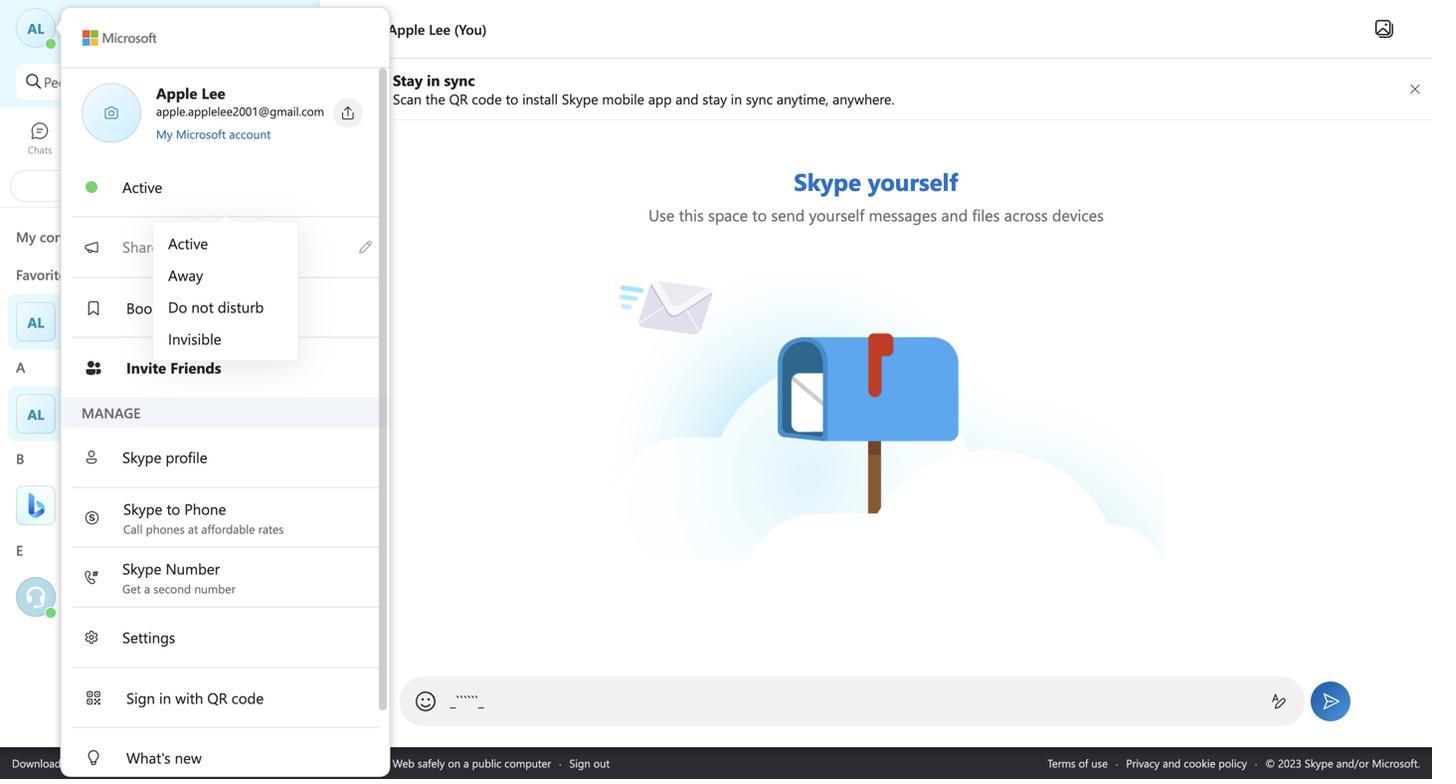 Task type: locate. For each thing, give the bounding box(es) containing it.
1 (you) from the top
[[142, 311, 179, 332]]

1 lee from the top
[[113, 311, 137, 332]]

(you) up a 'group'
[[142, 311, 179, 332]]

using skype for web safely on a public computer link
[[314, 756, 551, 771]]

2 (you) from the top
[[142, 403, 179, 424]]

1 apple lee (you) from the top
[[66, 311, 179, 332]]

for
[[376, 756, 390, 771]]

account
[[229, 126, 271, 142]]

apple lee (you), selected. list item up b group
[[0, 387, 319, 441]]

a group
[[0, 352, 319, 443]]

apple lee (you)
[[66, 311, 179, 332], [66, 403, 179, 424]]

a
[[84, 32, 90, 48], [464, 756, 469, 771]]

0 vertical spatial (you)
[[142, 311, 179, 332]]

0 vertical spatial a
[[84, 32, 90, 48]]

/
[[104, 586, 110, 607]]

of
[[1079, 756, 1089, 771]]

sound
[[114, 586, 160, 607]]

lee
[[113, 311, 137, 332], [113, 403, 137, 424]]

1 vertical spatial lee
[[113, 403, 137, 424]]

apple for apple lee (you), selected. list item corresponding to favorites group
[[66, 311, 108, 332]]

test
[[164, 586, 191, 607]]

apple lee (you) inside a 'group'
[[66, 403, 179, 424]]

1 vertical spatial (you)
[[142, 403, 179, 424]]

2 apple from the top
[[66, 403, 108, 424]]

menu
[[154, 222, 299, 360]]

use
[[1092, 756, 1108, 771]]

people,
[[44, 72, 88, 91]]

0 vertical spatial apple
[[66, 311, 108, 332]]

(you) up b group
[[142, 403, 179, 424]]

desktop
[[64, 756, 104, 771]]

(you)
[[142, 311, 179, 332], [142, 403, 179, 424]]

(you) inside a 'group'
[[142, 403, 179, 424]]

privacy
[[1127, 756, 1160, 771]]

cookie
[[1184, 756, 1216, 771]]

0 vertical spatial apple lee (you), selected. list item
[[0, 294, 319, 350]]

apple lee (you) up b group
[[66, 403, 179, 424]]

lee inside favorites group
[[113, 311, 137, 332]]

sign out link
[[570, 756, 610, 771]]

status
[[93, 32, 124, 48]]

skype
[[344, 756, 373, 771]]

0 vertical spatial apple lee (you)
[[66, 311, 179, 332]]

apple lee (you) inside favorites group
[[66, 311, 179, 332]]

1 vertical spatial a
[[464, 756, 469, 771]]

0 horizontal spatial a
[[84, 32, 90, 48]]

and
[[1163, 756, 1181, 771]]

apple lee (you) for apple lee (you), selected. list item corresponding to favorites group
[[66, 311, 179, 332]]

0 vertical spatial lee
[[113, 311, 137, 332]]

(you) inside favorites group
[[142, 311, 179, 332]]

1 vertical spatial apple
[[66, 403, 108, 424]]

e group
[[0, 535, 319, 626]]

download desktop app link
[[12, 756, 127, 771]]

privacy and cookie policy
[[1127, 756, 1248, 771]]

groups,
[[92, 72, 138, 91]]

lee up b group
[[113, 403, 137, 424]]

lee up a 'group'
[[113, 311, 137, 332]]

apple lee (you) up a 'group'
[[66, 311, 179, 332]]

people, groups, messages, web
[[44, 72, 234, 91]]

download desktop app
[[12, 756, 127, 771]]

apple lee (you), selected. list item for a 'group'
[[0, 387, 319, 441]]

Type a message text field
[[450, 691, 1256, 710]]

lee inside a 'group'
[[113, 403, 137, 424]]

2 apple lee (you) from the top
[[66, 403, 179, 424]]

2 lee from the top
[[113, 403, 137, 424]]

set a status button
[[64, 28, 261, 48]]

download
[[12, 756, 61, 771]]

echo / sound test service .
[[66, 586, 253, 607]]

a right on
[[464, 756, 469, 771]]

apple lee (you), selected. list item
[[0, 294, 319, 350], [0, 387, 319, 441]]

apple
[[66, 311, 108, 332], [66, 403, 108, 424]]

apple inside favorites group
[[66, 311, 108, 332]]

public
[[472, 756, 502, 771]]

apple lee (you), selected. list item up a 'group'
[[0, 294, 319, 350]]

1 vertical spatial apple lee (you)
[[66, 403, 179, 424]]

my microsoft account
[[156, 126, 271, 142]]

a right set
[[84, 32, 90, 48]]

people, groups, messages, web button
[[16, 64, 264, 99]]

lee for a 'group' apple lee (you), selected. list item
[[113, 403, 137, 424]]

1 apple from the top
[[66, 311, 108, 332]]

tab list
[[0, 112, 319, 167]]

.
[[250, 586, 253, 607]]

out
[[594, 756, 610, 771]]

1 apple lee (you), selected. list item from the top
[[0, 294, 319, 350]]

1 horizontal spatial a
[[464, 756, 469, 771]]

apple inside a 'group'
[[66, 403, 108, 424]]

microsoft
[[176, 126, 226, 142]]

1 vertical spatial apple lee (you), selected. list item
[[0, 387, 319, 441]]

2 apple lee (you), selected. list item from the top
[[0, 387, 319, 441]]



Task type: describe. For each thing, give the bounding box(es) containing it.
messages,
[[142, 72, 205, 91]]

using skype for web safely on a public computer
[[314, 756, 551, 771]]

a inside set a status button
[[84, 32, 90, 48]]

lee for apple lee (you), selected. list item corresponding to favorites group
[[113, 311, 137, 332]]

favorites group
[[0, 259, 319, 352]]

terms of use
[[1048, 756, 1108, 771]]

apple lee (you) for a 'group' apple lee (you), selected. list item
[[66, 403, 179, 424]]

computer
[[505, 756, 551, 771]]

sign
[[570, 756, 591, 771]]

my
[[156, 126, 173, 142]]

(you) for favorites group
[[142, 311, 179, 332]]

bing
[[66, 494, 97, 516]]

on
[[448, 756, 461, 771]]

web
[[393, 756, 415, 771]]

safely
[[418, 756, 445, 771]]

set a status
[[64, 32, 124, 48]]

using
[[314, 756, 341, 771]]

my microsoft account link
[[156, 126, 271, 142]]

(you) for a 'group'
[[142, 403, 179, 424]]

service
[[195, 586, 246, 607]]

apple lee (you), selected. list item for favorites group
[[0, 294, 319, 350]]

b group
[[0, 443, 319, 535]]

terms of use link
[[1048, 756, 1108, 771]]

web
[[208, 72, 234, 91]]

feedback
[[145, 756, 191, 771]]

_``````_
[[450, 691, 484, 710]]

echo
[[66, 586, 99, 607]]

apple for a 'group' apple lee (you), selected. list item
[[66, 403, 108, 424]]

terms
[[1048, 756, 1076, 771]]

set
[[64, 32, 80, 48]]

policy
[[1219, 756, 1248, 771]]

privacy and cookie policy link
[[1127, 756, 1248, 771]]

feedback link
[[145, 756, 191, 771]]

sign out
[[570, 756, 610, 771]]

app
[[107, 756, 127, 771]]



Task type: vqa. For each thing, say whether or not it's contained in the screenshot.
greg to the middle
no



